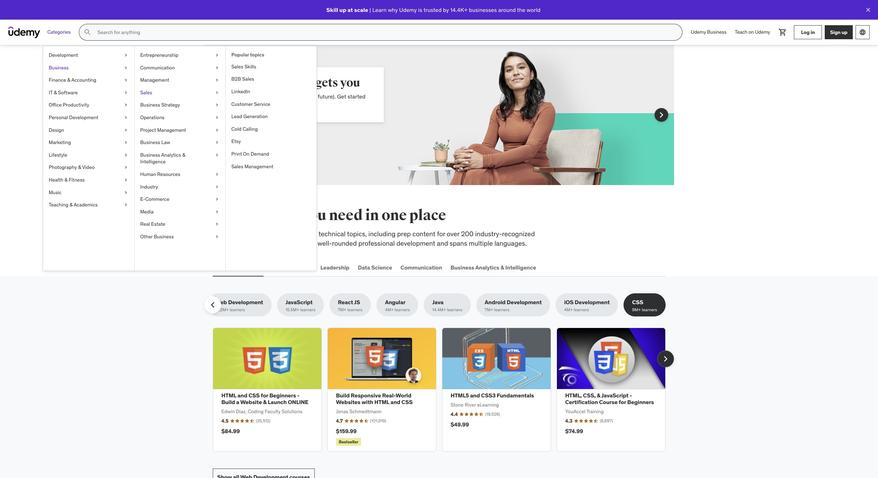 Task type: locate. For each thing, give the bounding box(es) containing it.
business analytics & intelligence inside business analytics & intelligence link
[[140, 152, 185, 165]]

skill up at scale | learn why udemy is trusted by 14.4k+ businesses around the world
[[327, 6, 541, 13]]

js
[[354, 299, 360, 306]]

build inside html and css for beginners - build a website & launch online
[[222, 399, 235, 406]]

xsmall image inside real estate "link"
[[214, 221, 220, 228]]

communication
[[140, 64, 175, 71], [401, 264, 442, 271]]

css inside css 9m+ learners
[[633, 299, 644, 306]]

css
[[633, 299, 644, 306], [249, 392, 260, 399], [402, 399, 413, 406]]

development down categories 'dropdown button'
[[49, 52, 78, 58]]

7m+ inside react js 7m+ learners
[[338, 307, 347, 313]]

css inside build responsive real-world websites with html and css
[[402, 399, 413, 406]]

& right health
[[65, 177, 68, 183]]

web for web development 12.2m+ learners
[[215, 299, 227, 306]]

in
[[811, 29, 815, 35], [366, 207, 379, 225]]

(and
[[294, 93, 305, 100]]

xsmall image inside "human resources" link
[[214, 171, 220, 178]]

2 your from the left
[[306, 93, 317, 100]]

0 vertical spatial analytics
[[161, 152, 181, 158]]

& up the office at top left
[[54, 89, 57, 96]]

xsmall image inside health & fitness link
[[123, 177, 129, 184]]

intelligence for business analytics & intelligence button
[[506, 264, 537, 271]]

categories
[[47, 29, 71, 35]]

xsmall image inside business strategy link
[[214, 102, 220, 109]]

for up "us." in the top of the page
[[253, 93, 260, 100]]

in right log
[[811, 29, 815, 35]]

1 vertical spatial web
[[215, 299, 227, 306]]

0 vertical spatial you
[[340, 75, 360, 90]]

xsmall image inside the personal development link
[[123, 114, 129, 121]]

sales element
[[226, 46, 317, 271]]

our
[[255, 239, 264, 248]]

languages.
[[495, 239, 527, 248]]

in up including at the top left of page
[[366, 207, 379, 225]]

build inside build responsive real-world websites with html and css
[[336, 392, 350, 399]]

choose a language image
[[860, 29, 867, 36]]

xsmall image inside music link
[[123, 189, 129, 196]]

0 vertical spatial up
[[340, 6, 347, 13]]

0 horizontal spatial 4m+
[[385, 307, 394, 313]]

development down office productivity 'link'
[[69, 114, 98, 121]]

1 vertical spatial intelligence
[[506, 264, 537, 271]]

data
[[358, 264, 370, 271]]

get
[[337, 93, 347, 100]]

0 vertical spatial business analytics & intelligence
[[140, 152, 185, 165]]

with left "us." in the top of the page
[[238, 101, 249, 108]]

1 horizontal spatial css
[[402, 399, 413, 406]]

management down entrepreneurship
[[140, 77, 169, 83]]

customer service link
[[226, 98, 317, 111]]

us.
[[250, 101, 257, 108]]

a
[[236, 399, 239, 406]]

video
[[82, 164, 95, 171]]

development for personal development
[[69, 114, 98, 121]]

skills down popular topics
[[245, 63, 256, 70]]

other business link
[[135, 231, 226, 243]]

human resources link
[[135, 168, 226, 181]]

business analytics & intelligence for business analytics & intelligence button
[[451, 264, 537, 271]]

skills inside covering critical workplace skills to technical topics, including prep content for over 200 industry-recognized certifications, our catalog supports well-rounded professional development and spans multiple languages.
[[295, 230, 310, 238]]

business analytics & intelligence for business analytics & intelligence link
[[140, 152, 185, 165]]

real estate
[[140, 221, 165, 227]]

beginners inside html and css for beginners - build a website & launch online
[[270, 392, 296, 399]]

customer service
[[232, 101, 270, 107]]

2 7m+ from the left
[[485, 307, 494, 313]]

xsmall image inside sales link
[[214, 89, 220, 96]]

development for web development
[[227, 264, 262, 271]]

xsmall image inside the operations link
[[214, 114, 220, 121]]

0 vertical spatial web
[[214, 264, 226, 271]]

7m+ inside android development 7m+ learners
[[485, 307, 494, 313]]

business up the finance
[[49, 64, 69, 71]]

- right "launch"
[[297, 392, 300, 399]]

web inside button
[[214, 264, 226, 271]]

up left "at"
[[340, 6, 347, 13]]

xsmall image inside lifestyle link
[[123, 152, 129, 159]]

build left a in the bottom of the page
[[222, 399, 235, 406]]

css right a in the bottom of the page
[[249, 392, 260, 399]]

skills up customer
[[238, 93, 251, 100]]

0 horizontal spatial up
[[340, 6, 347, 13]]

intelligence up human
[[140, 159, 166, 165]]

1 horizontal spatial with
[[362, 399, 373, 406]]

web down certifications,
[[214, 264, 226, 271]]

industry-
[[476, 230, 502, 238]]

0 vertical spatial in
[[811, 29, 815, 35]]

& right the finance
[[67, 77, 70, 83]]

1 4m+ from the left
[[385, 307, 394, 313]]

1 vertical spatial communication
[[401, 264, 442, 271]]

submit search image
[[84, 28, 92, 36]]

business
[[708, 29, 727, 35], [49, 64, 69, 71], [140, 102, 160, 108], [140, 139, 160, 146], [140, 152, 160, 158], [154, 234, 174, 240], [451, 264, 475, 271]]

xsmall image inside finance & accounting link
[[123, 77, 129, 84]]

javascript inside html, css, & javascript - certification course for beginners
[[602, 392, 629, 399]]

sign up
[[831, 29, 848, 35]]

1 vertical spatial skills
[[295, 230, 310, 238]]

project
[[140, 127, 156, 133]]

0 horizontal spatial -
[[297, 392, 300, 399]]

8 learners from the left
[[642, 307, 658, 313]]

technical
[[319, 230, 346, 238]]

business down estate
[[154, 234, 174, 240]]

launch
[[268, 399, 287, 406]]

xsmall image inside it & software link
[[123, 89, 129, 96]]

business analytics & intelligence
[[140, 152, 185, 165], [451, 264, 537, 271]]

leadership
[[321, 264, 350, 271]]

build responsive real-world websites with html and css
[[336, 392, 413, 406]]

html left world
[[375, 399, 390, 406]]

gets
[[315, 75, 338, 90]]

with inside build responsive real-world websites with html and css
[[362, 399, 373, 406]]

real-
[[382, 392, 396, 399]]

development up 12.2m+
[[228, 299, 263, 306]]

0 horizontal spatial 7m+
[[338, 307, 347, 313]]

0 horizontal spatial build
[[222, 399, 235, 406]]

learners inside android development 7m+ learners
[[495, 307, 510, 313]]

1 horizontal spatial up
[[842, 29, 848, 35]]

3 learners from the left
[[348, 307, 363, 313]]

responsive
[[351, 392, 381, 399]]

business down the spans
[[451, 264, 475, 271]]

xsmall image for design
[[123, 127, 129, 134]]

1 horizontal spatial communication
[[401, 264, 442, 271]]

up for sign
[[842, 29, 848, 35]]

communication for communication link
[[140, 64, 175, 71]]

1 horizontal spatial -
[[630, 392, 632, 399]]

html inside html and css for beginners - build a website & launch online
[[222, 392, 237, 399]]

learners inside ios development 4m+ learners
[[574, 307, 589, 313]]

xsmall image inside business link
[[123, 64, 129, 71]]

& inside the teaching & academics link
[[70, 202, 73, 208]]

1 vertical spatial the
[[236, 207, 258, 225]]

xsmall image inside design 'link'
[[123, 127, 129, 134]]

fundamentals
[[497, 392, 534, 399]]

css inside html and css for beginners - build a website & launch online
[[249, 392, 260, 399]]

you up to
[[301, 207, 327, 225]]

leadership button
[[319, 259, 351, 276]]

lifestyle
[[49, 152, 67, 158]]

development down certifications,
[[227, 264, 262, 271]]

for right a in the bottom of the page
[[261, 392, 268, 399]]

xsmall image
[[123, 77, 129, 84], [214, 77, 220, 84], [123, 89, 129, 96], [123, 127, 129, 134], [214, 127, 220, 134], [123, 139, 129, 146], [214, 139, 220, 146], [214, 152, 220, 159], [123, 164, 129, 171], [214, 184, 220, 191], [214, 196, 220, 203]]

development for web development 12.2m+ learners
[[228, 299, 263, 306]]

sales for sales management
[[232, 163, 244, 170]]

business analytics & intelligence inside business analytics & intelligence button
[[451, 264, 537, 271]]

it certifications button
[[269, 259, 314, 276]]

xsmall image inside 'media' link
[[214, 209, 220, 216]]

business down project
[[140, 139, 160, 146]]

css 9m+ learners
[[633, 299, 658, 313]]

1 vertical spatial it
[[271, 264, 275, 271]]

1 vertical spatial carousel element
[[213, 328, 674, 452]]

carousel element containing html and css for beginners - build a website & launch online
[[213, 328, 674, 452]]

business inside business link
[[49, 64, 69, 71]]

intelligence inside button
[[506, 264, 537, 271]]

for inside html and css for beginners - build a website & launch online
[[261, 392, 268, 399]]

skills up workplace
[[261, 207, 299, 225]]

up right sign
[[842, 29, 848, 35]]

html,
[[566, 392, 582, 399]]

0 horizontal spatial intelligence
[[140, 159, 166, 165]]

javascript up 15.5m+
[[286, 299, 313, 306]]

build left responsive
[[336, 392, 350, 399]]

& left video
[[78, 164, 81, 171]]

project management
[[140, 127, 186, 133]]

0 horizontal spatial beginners
[[270, 392, 296, 399]]

html left website
[[222, 392, 237, 399]]

analytics inside button
[[476, 264, 500, 271]]

place
[[410, 207, 446, 225]]

business analytics & intelligence down multiple at the right of the page
[[451, 264, 537, 271]]

1 horizontal spatial you
[[340, 75, 360, 90]]

communication inside button
[[401, 264, 442, 271]]

office
[[49, 102, 62, 108]]

learners inside the "web development 12.2m+ learners"
[[230, 307, 245, 313]]

for left over
[[437, 230, 446, 238]]

skills up "supports"
[[295, 230, 310, 238]]

& left "launch"
[[263, 399, 267, 406]]

your right (and
[[306, 93, 317, 100]]

operations
[[140, 114, 165, 121]]

skill
[[327, 6, 338, 13]]

learners inside react js 7m+ learners
[[348, 307, 363, 313]]

it inside button
[[271, 264, 275, 271]]

1 7m+ from the left
[[338, 307, 347, 313]]

you up started
[[340, 75, 360, 90]]

management down demand
[[245, 163, 274, 170]]

learners inside angular 4m+ learners
[[395, 307, 410, 313]]

1 vertical spatial up
[[842, 29, 848, 35]]

world
[[396, 392, 412, 399]]

multiple
[[469, 239, 493, 248]]

& right teaching
[[70, 202, 73, 208]]

0 horizontal spatial the
[[236, 207, 258, 225]]

& right css,
[[597, 392, 601, 399]]

xsmall image inside communication link
[[214, 64, 220, 71]]

1 horizontal spatial 4m+
[[565, 307, 573, 313]]

communication down development at the left
[[401, 264, 442, 271]]

photography & video
[[49, 164, 95, 171]]

business inside other business link
[[154, 234, 174, 240]]

intelligence down languages.
[[506, 264, 537, 271]]

sales down popular
[[232, 63, 244, 70]]

development
[[397, 239, 436, 248]]

it left certifications
[[271, 264, 275, 271]]

xsmall image inside photography & video link
[[123, 164, 129, 171]]

the up critical at the left
[[236, 207, 258, 225]]

4m+
[[385, 307, 394, 313], [565, 307, 573, 313]]

0 horizontal spatial analytics
[[161, 152, 181, 158]]

4m+ down "ios"
[[565, 307, 573, 313]]

lead
[[232, 113, 242, 120]]

0 vertical spatial the
[[517, 6, 526, 13]]

accounting
[[71, 77, 96, 83]]

0 horizontal spatial css
[[249, 392, 260, 399]]

development for ios development 4m+ learners
[[575, 299, 610, 306]]

1 horizontal spatial business analytics & intelligence
[[451, 264, 537, 271]]

web up 12.2m+
[[215, 299, 227, 306]]

web inside the "web development 12.2m+ learners"
[[215, 299, 227, 306]]

7m+ down android
[[485, 307, 494, 313]]

management inside the sales management link
[[245, 163, 274, 170]]

management up law
[[157, 127, 186, 133]]

0 vertical spatial carousel element
[[204, 45, 674, 185]]

business strategy link
[[135, 99, 226, 112]]

beginners right course
[[628, 399, 655, 406]]

learn
[[373, 6, 387, 13]]

carousel element
[[204, 45, 674, 185], [213, 328, 674, 452]]

1 vertical spatial analytics
[[476, 264, 500, 271]]

business inside business strategy link
[[140, 102, 160, 108]]

for right course
[[619, 399, 627, 406]]

0 vertical spatial management
[[140, 77, 169, 83]]

xsmall image for media
[[214, 209, 220, 216]]

it for it & software
[[49, 89, 53, 96]]

javascript right css,
[[602, 392, 629, 399]]

javascript
[[286, 299, 313, 306], [602, 392, 629, 399]]

development right "ios"
[[575, 299, 610, 306]]

sales link
[[135, 87, 226, 99]]

one
[[382, 207, 407, 225]]

prep
[[397, 230, 411, 238]]

sales up business strategy
[[140, 89, 152, 96]]

0 horizontal spatial you
[[301, 207, 327, 225]]

& inside it & software link
[[54, 89, 57, 96]]

1 horizontal spatial it
[[271, 264, 275, 271]]

5 learners from the left
[[447, 307, 463, 313]]

development
[[49, 52, 78, 58], [69, 114, 98, 121], [227, 264, 262, 271], [228, 299, 263, 306], [507, 299, 542, 306], [575, 299, 610, 306]]

marketing link
[[43, 137, 134, 149]]

communication down entrepreneurship
[[140, 64, 175, 71]]

it for it certifications
[[271, 264, 275, 271]]

data science button
[[357, 259, 394, 276]]

css,
[[584, 392, 596, 399]]

1 horizontal spatial your
[[306, 93, 317, 100]]

xsmall image inside project management "link"
[[214, 127, 220, 134]]

0 vertical spatial javascript
[[286, 299, 313, 306]]

1 - from the left
[[297, 392, 300, 399]]

1 horizontal spatial 7m+
[[485, 307, 494, 313]]

1 vertical spatial with
[[362, 399, 373, 406]]

xsmall image inside development link
[[123, 52, 129, 59]]

development inside android development 7m+ learners
[[507, 299, 542, 306]]

sales down print
[[232, 163, 244, 170]]

xsmall image for management
[[214, 77, 220, 84]]

business inside business law link
[[140, 139, 160, 146]]

xsmall image for e-commerce
[[214, 196, 220, 203]]

xsmall image inside office productivity 'link'
[[123, 102, 129, 109]]

it certifications
[[271, 264, 312, 271]]

recognized
[[502, 230, 535, 238]]

1 horizontal spatial javascript
[[602, 392, 629, 399]]

2 vertical spatial management
[[245, 163, 274, 170]]

analytics down law
[[161, 152, 181, 158]]

xsmall image
[[123, 52, 129, 59], [214, 52, 220, 59], [123, 64, 129, 71], [214, 64, 220, 71], [214, 89, 220, 96], [123, 102, 129, 109], [214, 102, 220, 109], [123, 114, 129, 121], [214, 114, 220, 121], [123, 152, 129, 159], [214, 171, 220, 178], [123, 177, 129, 184], [123, 189, 129, 196], [123, 202, 129, 209], [214, 209, 220, 216], [214, 221, 220, 228], [214, 234, 220, 240]]

xsmall image inside management link
[[214, 77, 220, 84]]

business analytics & intelligence up human resources
[[140, 152, 185, 165]]

xsmall image for business law
[[214, 139, 220, 146]]

it up the office at top left
[[49, 89, 53, 96]]

intelligence for business analytics & intelligence link
[[140, 159, 166, 165]]

2 learners from the left
[[300, 307, 316, 313]]

0 horizontal spatial communication
[[140, 64, 175, 71]]

1 horizontal spatial intelligence
[[506, 264, 537, 271]]

7m+ down react
[[338, 307, 347, 313]]

office productivity link
[[43, 99, 134, 112]]

business down business law
[[140, 152, 160, 158]]

1 horizontal spatial build
[[336, 392, 350, 399]]

communication for communication button
[[401, 264, 442, 271]]

development inside ios development 4m+ learners
[[575, 299, 610, 306]]

2 horizontal spatial css
[[633, 299, 644, 306]]

0 horizontal spatial your
[[261, 93, 272, 100]]

the
[[517, 6, 526, 13], [236, 207, 258, 225]]

css up 9m+
[[633, 299, 644, 306]]

2 4m+ from the left
[[565, 307, 573, 313]]

analytics for business analytics & intelligence link
[[161, 152, 181, 158]]

1 vertical spatial skills
[[238, 93, 251, 100]]

0 horizontal spatial html
[[222, 392, 237, 399]]

beginners right website
[[270, 392, 296, 399]]

your up "service"
[[261, 93, 272, 100]]

2 - from the left
[[630, 392, 632, 399]]

web development button
[[213, 259, 264, 276]]

sales
[[232, 63, 244, 70], [242, 76, 254, 82], [140, 89, 152, 96], [232, 163, 244, 170]]

0 vertical spatial communication
[[140, 64, 175, 71]]

xsmall image inside business law link
[[214, 139, 220, 146]]

development for android development 7m+ learners
[[507, 299, 542, 306]]

intelligence
[[140, 159, 166, 165], [506, 264, 537, 271]]

and inside build responsive real-world websites with html and css
[[391, 399, 401, 406]]

close image
[[865, 6, 872, 13]]

management link
[[135, 74, 226, 87]]

xsmall image for business analytics & intelligence
[[214, 152, 220, 159]]

xsmall image inside the teaching & academics link
[[123, 202, 129, 209]]

xsmall image inside e-commerce link
[[214, 196, 220, 203]]

development inside the "web development 12.2m+ learners"
[[228, 299, 263, 306]]

ios
[[565, 299, 574, 306]]

1 learners from the left
[[230, 307, 245, 313]]

0 horizontal spatial with
[[238, 101, 249, 108]]

0 vertical spatial intelligence
[[140, 159, 166, 165]]

you
[[340, 75, 360, 90], [301, 207, 327, 225]]

1 vertical spatial you
[[301, 207, 327, 225]]

xsmall image inside other business link
[[214, 234, 220, 240]]

management inside management link
[[140, 77, 169, 83]]

- right course
[[630, 392, 632, 399]]

0 horizontal spatial javascript
[[286, 299, 313, 306]]

management inside project management "link"
[[157, 127, 186, 133]]

with right the "websites"
[[362, 399, 373, 406]]

supports
[[290, 239, 316, 248]]

xsmall image inside marketing link
[[123, 139, 129, 146]]

css right real-
[[402, 399, 413, 406]]

4m+ inside ios development 4m+ learners
[[565, 307, 573, 313]]

log
[[802, 29, 810, 35]]

& down business law link
[[182, 152, 185, 158]]

xsmall image inside entrepreneurship link
[[214, 52, 220, 59]]

java
[[433, 299, 444, 306]]

1 vertical spatial business analytics & intelligence
[[451, 264, 537, 271]]

up for skill
[[340, 6, 347, 13]]

up
[[340, 6, 347, 13], [842, 29, 848, 35]]

0 horizontal spatial business analytics & intelligence
[[140, 152, 185, 165]]

xsmall image for development
[[123, 52, 129, 59]]

skills
[[261, 207, 299, 225], [295, 230, 310, 238]]

html, css, & javascript - certification course for beginners
[[566, 392, 655, 406]]

6 learners from the left
[[495, 307, 510, 313]]

0 vertical spatial skills
[[245, 63, 256, 70]]

the left world
[[517, 6, 526, 13]]

business up operations
[[140, 102, 160, 108]]

0 horizontal spatial it
[[49, 89, 53, 96]]

7m+ for react js
[[338, 307, 347, 313]]

photography & video link
[[43, 161, 134, 174]]

1 horizontal spatial html
[[375, 399, 390, 406]]

14.4k+
[[451, 6, 468, 13]]

0 vertical spatial with
[[238, 101, 249, 108]]

0 vertical spatial it
[[49, 89, 53, 96]]

you inside learning that gets you skills for your present (and your future). get started with us.
[[340, 75, 360, 90]]

development inside button
[[227, 264, 262, 271]]

7 learners from the left
[[574, 307, 589, 313]]

web for web development
[[214, 264, 226, 271]]

for inside covering critical workplace skills to technical topics, including prep content for over 200 industry-recognized certifications, our catalog supports well-rounded professional development and spans multiple languages.
[[437, 230, 446, 238]]

sales skills
[[232, 63, 256, 70]]

xsmall image inside industry 'link'
[[214, 184, 220, 191]]

business inside business analytics & intelligence link
[[140, 152, 160, 158]]

sign
[[831, 29, 841, 35]]

content
[[413, 230, 436, 238]]

4m+ down angular
[[385, 307, 394, 313]]

1 vertical spatial in
[[366, 207, 379, 225]]

business left the teach
[[708, 29, 727, 35]]

1 vertical spatial management
[[157, 127, 186, 133]]

teach on udemy
[[735, 29, 771, 35]]

xsmall image for business
[[123, 64, 129, 71]]

cold
[[232, 126, 242, 132]]

xsmall image inside business analytics & intelligence link
[[214, 152, 220, 159]]

- inside html and css for beginners - build a website & launch online
[[297, 392, 300, 399]]

1 vertical spatial javascript
[[602, 392, 629, 399]]

1 horizontal spatial analytics
[[476, 264, 500, 271]]

analytics down multiple at the right of the page
[[476, 264, 500, 271]]

health & fitness link
[[43, 174, 134, 186]]

& inside html, css, & javascript - certification course for beginners
[[597, 392, 601, 399]]

& down languages.
[[501, 264, 504, 271]]

1 horizontal spatial beginners
[[628, 399, 655, 406]]

4 learners from the left
[[395, 307, 410, 313]]

development right android
[[507, 299, 542, 306]]



Task type: vqa. For each thing, say whether or not it's contained in the screenshot.


Task type: describe. For each thing, give the bounding box(es) containing it.
carousel element containing learning that gets you
[[204, 45, 674, 185]]

covering critical workplace skills to technical topics, including prep content for over 200 industry-recognized certifications, our catalog supports well-rounded professional development and spans multiple languages.
[[213, 230, 535, 248]]

sales for sales skills
[[232, 63, 244, 70]]

you for gets
[[340, 75, 360, 90]]

customer
[[232, 101, 253, 107]]

linkedin link
[[226, 86, 317, 98]]

industry
[[140, 184, 158, 190]]

entrepreneurship link
[[135, 49, 226, 62]]

other
[[140, 234, 153, 240]]

xsmall image for it & software
[[123, 89, 129, 96]]

xsmall image for office productivity
[[123, 102, 129, 109]]

businesses
[[469, 6, 497, 13]]

popular topics
[[232, 52, 264, 58]]

html and css for beginners - build a website & launch online
[[222, 392, 309, 406]]

it & software
[[49, 89, 78, 96]]

1 horizontal spatial in
[[811, 29, 815, 35]]

learners inside css 9m+ learners
[[642, 307, 658, 313]]

design link
[[43, 124, 134, 137]]

12.2m+
[[215, 307, 229, 313]]

started
[[348, 93, 366, 100]]

certifications
[[277, 264, 312, 271]]

sales right b2b
[[242, 76, 254, 82]]

sales management link
[[226, 161, 317, 173]]

popular
[[232, 52, 249, 58]]

for inside learning that gets you skills for your present (and your future). get started with us.
[[253, 93, 260, 100]]

catalog
[[266, 239, 288, 248]]

is
[[419, 6, 423, 13]]

xsmall image for real estate
[[214, 221, 220, 228]]

communication button
[[399, 259, 444, 276]]

next image
[[656, 109, 667, 121]]

javascript 15.5m+ learners
[[286, 299, 316, 313]]

that
[[291, 75, 313, 90]]

health
[[49, 177, 63, 183]]

strategy
[[161, 102, 180, 108]]

topic filters element
[[204, 294, 666, 317]]

sales skills link
[[226, 61, 317, 73]]

& inside health & fitness link
[[65, 177, 68, 183]]

online
[[288, 399, 309, 406]]

present
[[273, 93, 292, 100]]

xsmall image for personal development
[[123, 114, 129, 121]]

business inside udemy business link
[[708, 29, 727, 35]]

2 horizontal spatial udemy
[[756, 29, 771, 35]]

7m+ for android development
[[485, 307, 494, 313]]

academics
[[74, 202, 98, 208]]

office productivity
[[49, 102, 89, 108]]

b2b
[[232, 76, 241, 82]]

operations link
[[135, 112, 226, 124]]

website
[[240, 399, 262, 406]]

business inside business analytics & intelligence button
[[451, 264, 475, 271]]

service
[[254, 101, 270, 107]]

skills inside learning that gets you skills for your present (and your future). get started with us.
[[238, 93, 251, 100]]

xsmall image for finance & accounting
[[123, 77, 129, 84]]

at
[[348, 6, 353, 13]]

future).
[[318, 93, 336, 100]]

science
[[372, 264, 392, 271]]

critical
[[241, 230, 261, 238]]

xsmall image for photography & video
[[123, 164, 129, 171]]

for inside html, css, & javascript - certification course for beginners
[[619, 399, 627, 406]]

professional
[[359, 239, 395, 248]]

lifestyle link
[[43, 149, 134, 161]]

fitness
[[69, 177, 85, 183]]

shopping cart with 0 items image
[[779, 28, 788, 36]]

android development 7m+ learners
[[485, 299, 542, 313]]

1 horizontal spatial udemy
[[691, 29, 707, 35]]

previous image
[[211, 109, 223, 121]]

personal
[[49, 114, 68, 121]]

& inside finance & accounting link
[[67, 77, 70, 83]]

& inside html and css for beginners - build a website & launch online
[[263, 399, 267, 406]]

1 your from the left
[[261, 93, 272, 100]]

learning that gets you skills for your present (and your future). get started with us.
[[238, 75, 366, 108]]

xsmall image for entrepreneurship
[[214, 52, 220, 59]]

0 horizontal spatial udemy
[[400, 6, 417, 13]]

0 horizontal spatial in
[[366, 207, 379, 225]]

teach on udemy link
[[731, 24, 775, 41]]

xsmall image for project management
[[214, 127, 220, 134]]

xsmall image for marketing
[[123, 139, 129, 146]]

lead generation
[[232, 113, 268, 120]]

beginners inside html, css, & javascript - certification course for beginners
[[628, 399, 655, 406]]

log in link
[[795, 25, 823, 39]]

generation
[[244, 113, 268, 120]]

communication link
[[135, 62, 226, 74]]

sales for sales
[[140, 89, 152, 96]]

human
[[140, 171, 156, 177]]

xsmall image for business strategy
[[214, 102, 220, 109]]

xsmall image for sales
[[214, 89, 220, 96]]

learning
[[238, 75, 289, 90]]

skills inside sales element
[[245, 63, 256, 70]]

ios development 4m+ learners
[[565, 299, 610, 313]]

udemy image
[[8, 26, 40, 38]]

html5 and css3 fundamentals link
[[451, 392, 534, 399]]

print
[[232, 151, 242, 157]]

analytics for business analytics & intelligence button
[[476, 264, 500, 271]]

business law link
[[135, 137, 226, 149]]

other business
[[140, 234, 174, 240]]

udemy business
[[691, 29, 727, 35]]

xsmall image for other business
[[214, 234, 220, 240]]

learners inside the javascript 15.5m+ learners
[[300, 307, 316, 313]]

react
[[338, 299, 353, 306]]

javascript inside the javascript 15.5m+ learners
[[286, 299, 313, 306]]

xsmall image for lifestyle
[[123, 152, 129, 159]]

xsmall image for health & fitness
[[123, 177, 129, 184]]

xsmall image for music
[[123, 189, 129, 196]]

xsmall image for communication
[[214, 64, 220, 71]]

finance & accounting link
[[43, 74, 134, 87]]

certification
[[566, 399, 598, 406]]

xsmall image for teaching & academics
[[123, 202, 129, 209]]

scale
[[354, 6, 368, 13]]

marketing
[[49, 139, 71, 146]]

xsmall image for human resources
[[214, 171, 220, 178]]

- inside html, css, & javascript - certification course for beginners
[[630, 392, 632, 399]]

print on demand link
[[226, 148, 317, 161]]

& inside business analytics & intelligence link
[[182, 152, 185, 158]]

linkedin
[[232, 88, 250, 95]]

html5
[[451, 392, 469, 399]]

next image
[[660, 354, 672, 365]]

spans
[[450, 239, 468, 248]]

css3
[[482, 392, 496, 399]]

business analytics & intelligence button
[[450, 259, 538, 276]]

4m+ inside angular 4m+ learners
[[385, 307, 394, 313]]

teaching
[[49, 202, 68, 208]]

& inside photography & video link
[[78, 164, 81, 171]]

real
[[140, 221, 150, 227]]

with inside learning that gets you skills for your present (and your future). get started with us.
[[238, 101, 249, 108]]

9m+
[[633, 307, 641, 313]]

previous image
[[207, 300, 218, 311]]

angular
[[385, 299, 406, 306]]

on
[[243, 151, 250, 157]]

& inside business analytics & intelligence button
[[501, 264, 504, 271]]

management for project
[[157, 127, 186, 133]]

1 horizontal spatial the
[[517, 6, 526, 13]]

sales management
[[232, 163, 274, 170]]

b2b sales
[[232, 76, 254, 82]]

15.5m+
[[286, 307, 299, 313]]

e-commerce link
[[135, 193, 226, 206]]

html, css, & javascript - certification course for beginners link
[[566, 392, 655, 406]]

Search for anything text field
[[96, 26, 674, 38]]

on
[[749, 29, 755, 35]]

xsmall image for industry
[[214, 184, 220, 191]]

you for skills
[[301, 207, 327, 225]]

finance
[[49, 77, 66, 83]]

learners inside java 14.4m+ learners
[[447, 307, 463, 313]]

business strategy
[[140, 102, 180, 108]]

workplace
[[263, 230, 293, 238]]

and inside html and css for beginners - build a website & launch online
[[238, 392, 248, 399]]

and inside covering critical workplace skills to technical topics, including prep content for over 200 industry-recognized certifications, our catalog supports well-rounded professional development and spans multiple languages.
[[437, 239, 448, 248]]

sign up link
[[825, 25, 854, 39]]

log in
[[802, 29, 815, 35]]

management for sales
[[245, 163, 274, 170]]

html inside build responsive real-world websites with html and css
[[375, 399, 390, 406]]

0 vertical spatial skills
[[261, 207, 299, 225]]

xsmall image for operations
[[214, 114, 220, 121]]

resources
[[157, 171, 180, 177]]



